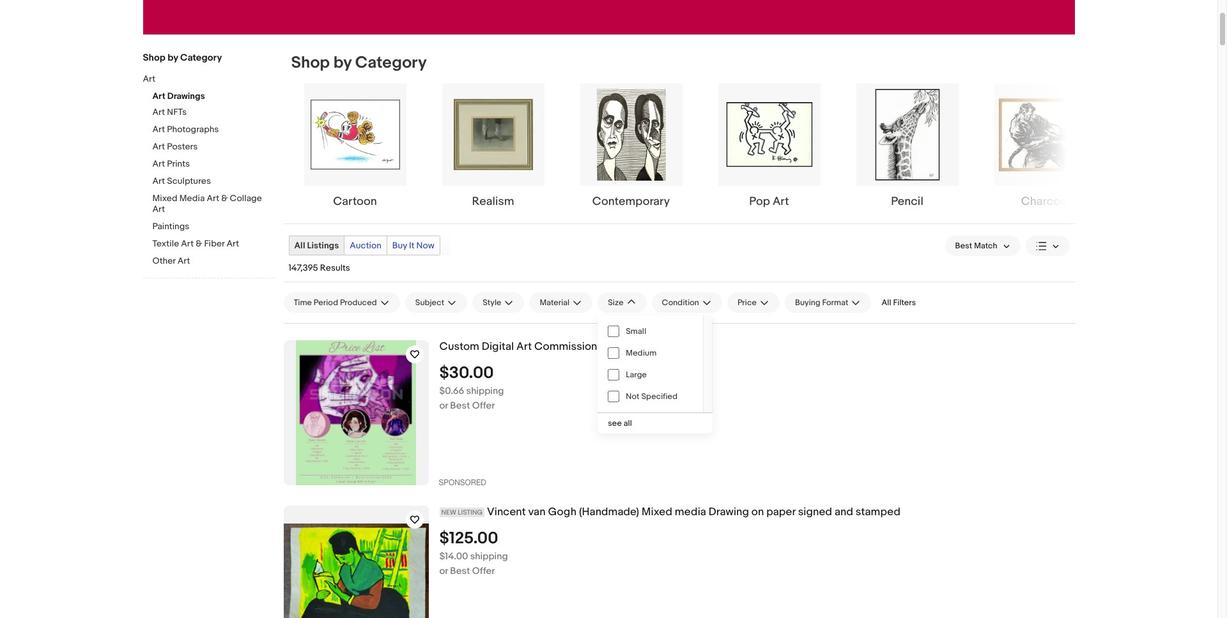 Task type: describe. For each thing, give the bounding box(es) containing it.
offer for $125.00
[[472, 566, 495, 578]]

shipping for $30.00
[[466, 385, 504, 397]]

new
[[441, 509, 456, 517]]

charcoal
[[1021, 195, 1069, 209]]

147,395
[[289, 263, 318, 274]]

mixed media art & collage art link
[[152, 193, 274, 216]]

specified
[[641, 392, 678, 402]]

signed
[[798, 506, 832, 519]]

realism link
[[429, 84, 557, 210]]

stamped
[[856, 506, 901, 519]]

and
[[835, 506, 853, 519]]

new listing vincent van gogh (handmade) mixed media drawing on paper signed and stamped
[[441, 506, 901, 519]]

contemporary
[[592, 195, 670, 209]]

vincent
[[487, 506, 526, 519]]

$0.66
[[439, 385, 464, 397]]

posters
[[167, 141, 198, 152]]

tap to watch item - vincent van gogh (handmade) mixed media drawing on paper signed and stamped image
[[406, 511, 423, 529]]

prints
[[167, 159, 190, 169]]

best for $30.00
[[450, 400, 470, 412]]

other
[[152, 256, 176, 267]]

or for $30.00
[[439, 400, 448, 412]]

textile
[[152, 238, 179, 249]]

media
[[179, 193, 205, 204]]

sculptures
[[167, 176, 211, 187]]

pop
[[749, 195, 770, 209]]

buy
[[392, 240, 407, 251]]

all for all listings
[[294, 240, 305, 251]]

filters
[[893, 298, 916, 308]]

vincent van gogh (handmade) mixed media drawing on paper signed and stamped image
[[283, 524, 429, 619]]

contemporary link
[[567, 84, 695, 210]]

buy it now
[[392, 240, 435, 251]]

pencil link
[[843, 84, 971, 210]]

small
[[626, 327, 646, 337]]

pencil image
[[856, 84, 958, 186]]

size button
[[598, 293, 647, 313]]

media
[[675, 506, 706, 519]]

$125.00
[[439, 529, 498, 549]]

custom
[[439, 341, 479, 353]]

commission
[[534, 341, 597, 353]]

listing
[[458, 509, 483, 517]]

paintings link
[[152, 221, 274, 233]]

art nfts link
[[152, 107, 274, 119]]

art prints link
[[152, 159, 274, 171]]

digital
[[482, 341, 514, 353]]

cartoon image
[[304, 84, 406, 186]]

offer for $30.00
[[472, 400, 495, 412]]

147,395 results
[[289, 263, 350, 274]]

all
[[624, 419, 632, 429]]

mixed inside art art drawings art nfts art photographs art posters art prints art sculptures mixed media art & collage art paintings textile art & fiber art other art
[[152, 193, 177, 204]]

shop for cartoon link
[[291, 53, 330, 73]]

art photographs link
[[152, 124, 274, 136]]

custom digital art commission ((nsf-w optional)) link
[[439, 341, 1075, 354]]

paintings
[[152, 221, 189, 232]]

$14.00
[[439, 551, 468, 563]]

realism
[[472, 195, 514, 209]]

custom digital art commission ((nsf-w optional)) image
[[296, 341, 416, 486]]

art link
[[143, 74, 264, 86]]

charcoal image
[[994, 84, 1096, 186]]

by for cartoon link
[[333, 53, 352, 73]]

all filters button
[[877, 293, 921, 313]]

medium link
[[598, 343, 703, 364]]

large
[[626, 370, 647, 380]]

see all
[[608, 419, 632, 429]]

((nsf-
[[600, 341, 630, 353]]

realism image
[[442, 84, 544, 186]]

(handmade)
[[579, 506, 639, 519]]

or for $125.00
[[439, 566, 448, 578]]

all for all filters
[[882, 298, 891, 308]]



Task type: vqa. For each thing, say whether or not it's contained in the screenshot.
be
no



Task type: locate. For each thing, give the bounding box(es) containing it.
large link
[[598, 364, 703, 386]]

&
[[221, 193, 228, 204], [196, 238, 202, 249]]

best inside $30.00 $0.66 shipping or best offer
[[450, 400, 470, 412]]

all listings
[[294, 240, 339, 251]]

pop art
[[749, 195, 789, 209]]

other art link
[[152, 256, 274, 268]]

1 vertical spatial offer
[[472, 566, 495, 578]]

on
[[752, 506, 764, 519]]

gogh
[[548, 506, 577, 519]]

by for art link
[[168, 52, 178, 64]]

category for cartoon link
[[355, 53, 427, 73]]

medium
[[626, 348, 657, 359]]

all inside "link"
[[294, 240, 305, 251]]

shop by category
[[143, 52, 222, 64], [291, 53, 427, 73]]

best down $0.66
[[450, 400, 470, 412]]

see
[[608, 419, 622, 429]]

1 or from the top
[[439, 400, 448, 412]]

2 or from the top
[[439, 566, 448, 578]]

textile art & fiber art link
[[152, 238, 274, 251]]

all up 147,395
[[294, 240, 305, 251]]

shipping inside $30.00 $0.66 shipping or best offer
[[466, 385, 504, 397]]

1 horizontal spatial mixed
[[642, 506, 672, 519]]

or inside $125.00 $14.00 shipping or best offer
[[439, 566, 448, 578]]

1 horizontal spatial category
[[355, 53, 427, 73]]

1 horizontal spatial shop by category
[[291, 53, 427, 73]]

art sculptures link
[[152, 176, 274, 188]]

or down $14.00 on the left bottom of the page
[[439, 566, 448, 578]]

art
[[143, 74, 155, 84], [152, 91, 165, 102], [152, 107, 165, 118], [152, 124, 165, 135], [152, 141, 165, 152], [152, 159, 165, 169], [152, 176, 165, 187], [207, 193, 219, 204], [773, 195, 789, 209], [152, 204, 165, 215], [181, 238, 194, 249], [227, 238, 239, 249], [178, 256, 190, 267], [516, 341, 532, 353]]

1 horizontal spatial &
[[221, 193, 228, 204]]

auction
[[350, 240, 381, 251]]

0 horizontal spatial shop by category
[[143, 52, 222, 64]]

0 horizontal spatial category
[[180, 52, 222, 64]]

drawings
[[167, 91, 205, 102]]

not
[[626, 392, 640, 402]]

van
[[528, 506, 546, 519]]

0 horizontal spatial by
[[168, 52, 178, 64]]

1 horizontal spatial all
[[882, 298, 891, 308]]

charcoal link
[[981, 84, 1109, 210]]

custom digital art commission ((nsf-w optional))
[[439, 341, 702, 353]]

offer inside $30.00 $0.66 shipping or best offer
[[472, 400, 495, 412]]

best down $14.00 on the left bottom of the page
[[450, 566, 470, 578]]

0 horizontal spatial all
[[294, 240, 305, 251]]

all listings link
[[289, 236, 344, 255]]

by
[[168, 52, 178, 64], [333, 53, 352, 73]]

not specified
[[626, 392, 678, 402]]

sponsored
[[439, 479, 486, 488]]

cartoon link
[[291, 84, 419, 210]]

tap to watch item - custom digital art commission ((nsf-w optional)) image
[[406, 346, 423, 364]]

all inside 'button'
[[882, 298, 891, 308]]

0 horizontal spatial mixed
[[152, 193, 177, 204]]

shipping down $30.00
[[466, 385, 504, 397]]

& left fiber
[[196, 238, 202, 249]]

it
[[409, 240, 414, 251]]

1 vertical spatial all
[[882, 298, 891, 308]]

paper
[[766, 506, 796, 519]]

nfts
[[167, 107, 187, 118]]

now
[[416, 240, 435, 251]]

not specified link
[[598, 386, 703, 408]]

1 vertical spatial mixed
[[642, 506, 672, 519]]

1 best from the top
[[450, 400, 470, 412]]

$30.00
[[439, 364, 494, 383]]

or down $0.66
[[439, 400, 448, 412]]

0 vertical spatial offer
[[472, 400, 495, 412]]

pop art image
[[718, 84, 820, 186]]

1 horizontal spatial shop
[[291, 53, 330, 73]]

0 horizontal spatial shop
[[143, 52, 165, 64]]

$30.00 $0.66 shipping or best offer
[[439, 364, 504, 412]]

offer down $30.00
[[472, 400, 495, 412]]

shop
[[143, 52, 165, 64], [291, 53, 330, 73]]

shipping inside $125.00 $14.00 shipping or best offer
[[470, 551, 508, 563]]

0 vertical spatial all
[[294, 240, 305, 251]]

fiber
[[204, 238, 225, 249]]

1 horizontal spatial by
[[333, 53, 352, 73]]

shop by category for art link
[[143, 52, 222, 64]]

all
[[294, 240, 305, 251], [882, 298, 891, 308]]

best
[[450, 400, 470, 412], [450, 566, 470, 578]]

1 vertical spatial or
[[439, 566, 448, 578]]

listings
[[307, 240, 339, 251]]

& down art sculptures link
[[221, 193, 228, 204]]

1 vertical spatial shipping
[[470, 551, 508, 563]]

photographs
[[167, 124, 219, 135]]

offer inside $125.00 $14.00 shipping or best offer
[[472, 566, 495, 578]]

shipping for $125.00
[[470, 551, 508, 563]]

0 vertical spatial shipping
[[466, 385, 504, 397]]

art art drawings art nfts art photographs art posters art prints art sculptures mixed media art & collage art paintings textile art & fiber art other art
[[143, 74, 262, 267]]

contemporary image
[[580, 84, 682, 186]]

drawing
[[709, 506, 749, 519]]

$125.00 $14.00 shipping or best offer
[[439, 529, 508, 578]]

shop by category for cartoon link
[[291, 53, 427, 73]]

best for $125.00
[[450, 566, 470, 578]]

offer
[[472, 400, 495, 412], [472, 566, 495, 578]]

2 best from the top
[[450, 566, 470, 578]]

0 vertical spatial &
[[221, 193, 228, 204]]

cartoon
[[333, 195, 377, 209]]

0 vertical spatial or
[[439, 400, 448, 412]]

shop for art link
[[143, 52, 165, 64]]

1 vertical spatial &
[[196, 238, 202, 249]]

shipping down $125.00
[[470, 551, 508, 563]]

optional))
[[643, 341, 702, 353]]

1 offer from the top
[[472, 400, 495, 412]]

1 vertical spatial best
[[450, 566, 470, 578]]

all filters
[[882, 298, 916, 308]]

offer down $125.00
[[472, 566, 495, 578]]

0 vertical spatial best
[[450, 400, 470, 412]]

results
[[320, 263, 350, 274]]

size
[[608, 298, 624, 308]]

small link
[[598, 321, 703, 343]]

w
[[630, 341, 640, 353]]

or inside $30.00 $0.66 shipping or best offer
[[439, 400, 448, 412]]

see all button
[[598, 414, 713, 434]]

0 vertical spatial mixed
[[152, 193, 177, 204]]

buy it now link
[[387, 236, 440, 255]]

collage
[[230, 193, 262, 204]]

2 offer from the top
[[472, 566, 495, 578]]

art posters link
[[152, 141, 274, 153]]

pencil
[[891, 195, 923, 209]]

category for art link
[[180, 52, 222, 64]]

0 horizontal spatial &
[[196, 238, 202, 249]]

all left the filters
[[882, 298, 891, 308]]

category
[[180, 52, 222, 64], [355, 53, 427, 73]]

auction link
[[345, 236, 387, 255]]

or
[[439, 400, 448, 412], [439, 566, 448, 578]]

best inside $125.00 $14.00 shipping or best offer
[[450, 566, 470, 578]]

shipping
[[466, 385, 504, 397], [470, 551, 508, 563]]

pop art link
[[705, 84, 833, 210]]



